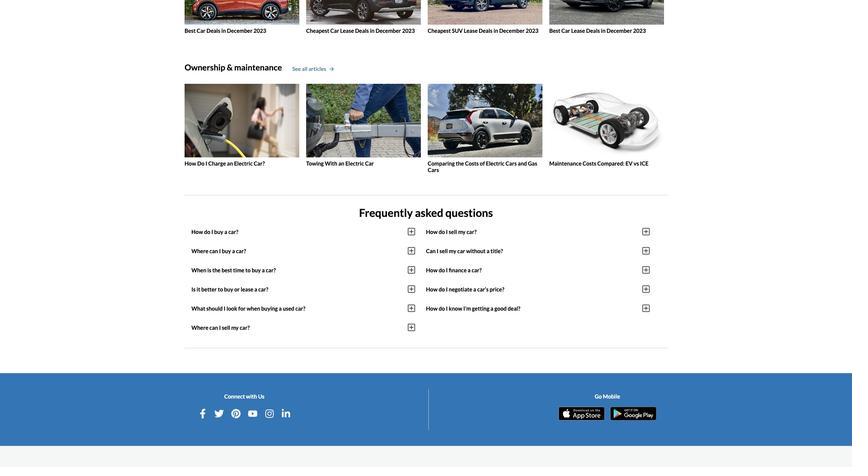 Task type: locate. For each thing, give the bounding box(es) containing it.
1 best from the left
[[185, 28, 196, 34]]

1 horizontal spatial an
[[339, 160, 345, 167]]

when
[[192, 267, 207, 274]]

best inside "best car deals in december 2023" link
[[185, 28, 196, 34]]

i up the can i sell my car without a title?
[[446, 229, 448, 235]]

how left "do" on the left top of the page
[[185, 160, 196, 167]]

1 vertical spatial my
[[449, 248, 457, 255]]

do for finance
[[439, 267, 445, 274]]

0 vertical spatial sell
[[449, 229, 457, 235]]

with
[[325, 160, 338, 167]]

plus square image inside how do i know i'm getting a good deal? dropdown button
[[643, 305, 650, 313]]

deals down cheapest car lease deals in december 2023 image
[[355, 28, 369, 34]]

lease for cheapest suv lease deals in december 2023
[[464, 28, 478, 34]]

2 2023 from the left
[[402, 28, 415, 34]]

car? right used
[[296, 306, 306, 312]]

best car deals in december 2023 image
[[185, 0, 300, 25]]

3 electric from the left
[[486, 160, 505, 167]]

in down best car lease deals in december 2023 image
[[601, 28, 606, 34]]

i
[[206, 160, 207, 167], [212, 229, 213, 235], [446, 229, 448, 235], [219, 248, 221, 255], [437, 248, 439, 255], [446, 267, 448, 274], [446, 286, 448, 293], [224, 306, 226, 312], [446, 306, 448, 312], [219, 325, 221, 331]]

4 deals from the left
[[587, 28, 600, 34]]

3 lease from the left
[[572, 28, 586, 34]]

best inside best car lease deals in december 2023 link
[[550, 28, 561, 34]]

1 horizontal spatial electric
[[346, 160, 364, 167]]

in for best car lease deals in december 2023
[[601, 28, 606, 34]]

do down the asked
[[439, 229, 445, 235]]

plus square image inside what should i look for when buying a used car? dropdown button
[[408, 305, 415, 313]]

buy right time on the bottom left of page
[[252, 267, 261, 274]]

costs
[[465, 160, 479, 167], [583, 160, 597, 167]]

car? up time on the bottom left of page
[[236, 248, 246, 255]]

a right time on the bottom left of page
[[262, 267, 265, 274]]

plus square image
[[643, 228, 650, 236], [408, 247, 415, 255], [643, 266, 650, 275], [408, 286, 415, 294], [643, 286, 650, 294], [408, 324, 415, 332]]

deals
[[207, 28, 220, 34], [355, 28, 369, 34], [479, 28, 493, 34], [587, 28, 600, 34]]

0 horizontal spatial an
[[227, 160, 233, 167]]

in
[[222, 28, 226, 34], [370, 28, 375, 34], [494, 28, 499, 34], [601, 28, 606, 34]]

can inside where can i sell my car? dropdown button
[[210, 325, 218, 331]]

the right is
[[213, 267, 221, 274]]

towing with an electric car
[[306, 160, 374, 167]]

i right "do" on the left top of the page
[[206, 160, 207, 167]]

costs left compared:
[[583, 160, 597, 167]]

3 december from the left
[[500, 28, 525, 34]]

1 horizontal spatial costs
[[583, 160, 597, 167]]

1 horizontal spatial the
[[456, 160, 464, 167]]

questions
[[446, 206, 493, 220]]

1 horizontal spatial sell
[[440, 248, 448, 255]]

plus square image for when is the best time to buy a car?
[[408, 266, 415, 275]]

a right finance at the right bottom of page
[[468, 267, 471, 274]]

to
[[246, 267, 251, 274], [218, 286, 223, 293]]

comparing
[[428, 160, 455, 167]]

and
[[518, 160, 527, 167]]

car for cheapest car lease deals in december 2023
[[331, 28, 339, 34]]

cars down comparing
[[428, 167, 439, 173]]

how inside dropdown button
[[426, 229, 438, 235]]

it
[[197, 286, 200, 293]]

2023 for cheapest suv lease deals in december 2023
[[526, 28, 539, 34]]

a inside 'can i sell my car without a title?' dropdown button
[[487, 248, 490, 255]]

how left 'negotiate'
[[426, 286, 438, 293]]

1 horizontal spatial cheapest
[[428, 28, 451, 34]]

car's
[[478, 286, 489, 293]]

youtube image
[[248, 410, 258, 419]]

a inside how do i buy a car? dropdown button
[[225, 229, 227, 235]]

i left look
[[224, 306, 226, 312]]

i down should
[[219, 325, 221, 331]]

facebook image
[[198, 410, 208, 419]]

1 deals from the left
[[207, 28, 220, 34]]

plus square image inside 'when is the best time to buy a car?' dropdown button
[[408, 266, 415, 275]]

can for sell
[[210, 325, 218, 331]]

a left car's
[[474, 286, 477, 293]]

0 horizontal spatial cheapest
[[306, 28, 330, 34]]

an right charge
[[227, 160, 233, 167]]

december down best car deals in december 2023 'image' at the left top of the page
[[227, 28, 253, 34]]

car inside "best car deals in december 2023" link
[[197, 28, 206, 34]]

0 vertical spatial can
[[210, 248, 218, 255]]

see
[[292, 66, 301, 72]]

lease right "suv"
[[464, 28, 478, 34]]

cheapest car lease deals in december 2023
[[306, 28, 415, 34]]

plus square image inside 'where can i buy a car?' dropdown button
[[408, 247, 415, 255]]

what should i look for when buying a used car? button
[[192, 299, 415, 319]]

0 horizontal spatial lease
[[340, 28, 354, 34]]

car? right time on the bottom left of page
[[266, 267, 276, 274]]

0 horizontal spatial best
[[185, 28, 196, 34]]

2 can from the top
[[210, 325, 218, 331]]

can down the how do i buy a car? at the left of page
[[210, 248, 218, 255]]

do left 'negotiate'
[[439, 286, 445, 293]]

car? right finance at the right bottom of page
[[472, 267, 482, 274]]

the
[[456, 160, 464, 167], [213, 267, 221, 274]]

my down look
[[231, 325, 239, 331]]

i inside dropdown button
[[446, 229, 448, 235]]

electric left car?
[[234, 160, 253, 167]]

comparing the costs of electric cars and gas cars image
[[428, 84, 543, 158]]

1 vertical spatial the
[[213, 267, 221, 274]]

see all articles link
[[292, 65, 334, 73]]

frequently asked questions
[[359, 206, 493, 220]]

car? inside what should i look for when buying a used car? dropdown button
[[296, 306, 306, 312]]

go mobile
[[595, 394, 621, 400]]

1 2023 from the left
[[254, 28, 266, 34]]

0 horizontal spatial my
[[231, 325, 239, 331]]

4 december from the left
[[607, 28, 633, 34]]

car? up where can i buy a car?
[[229, 229, 239, 235]]

best car deals in december 2023
[[185, 28, 266, 34]]

towing with an electric car link
[[306, 84, 421, 167]]

2 horizontal spatial lease
[[572, 28, 586, 34]]

plus square image inside how do i negotiate a car's price? dropdown button
[[643, 286, 650, 294]]

sell right can
[[440, 248, 448, 255]]

buy
[[214, 229, 224, 235], [222, 248, 231, 255], [252, 267, 261, 274], [224, 286, 233, 293]]

4 2023 from the left
[[634, 28, 646, 34]]

2 horizontal spatial sell
[[449, 229, 457, 235]]

a inside how do i negotiate a car's price? dropdown button
[[474, 286, 477, 293]]

2 lease from the left
[[464, 28, 478, 34]]

go
[[595, 394, 602, 400]]

4 in from the left
[[601, 28, 606, 34]]

instagram image
[[265, 410, 274, 419]]

a left good
[[491, 306, 494, 312]]

plus square image inside is it better to buy or lease a car? dropdown button
[[408, 286, 415, 294]]

a inside is it better to buy or lease a car? dropdown button
[[255, 286, 257, 293]]

compared:
[[598, 160, 625, 167]]

best
[[185, 28, 196, 34], [550, 28, 561, 34]]

car? right the lease
[[259, 286, 269, 293]]

car inside best car lease deals in december 2023 link
[[562, 28, 571, 34]]

car? down questions
[[467, 229, 477, 235]]

1 horizontal spatial lease
[[464, 28, 478, 34]]

asked
[[415, 206, 444, 220]]

i'm
[[464, 306, 471, 312]]

where can i sell my car?
[[192, 325, 250, 331]]

how do i charge an electric car? image
[[185, 84, 300, 158]]

i inside dropdown button
[[446, 306, 448, 312]]

do left know
[[439, 306, 445, 312]]

car? inside 'where can i buy a car?' dropdown button
[[236, 248, 246, 255]]

1 vertical spatial where
[[192, 325, 209, 331]]

the inside dropdown button
[[213, 267, 221, 274]]

my left car
[[449, 248, 457, 255]]

deals down best car deals in december 2023 'image' at the left top of the page
[[207, 28, 220, 34]]

plus square image for how do i finance a car?
[[643, 266, 650, 275]]

plus square image
[[408, 228, 415, 236], [643, 247, 650, 255], [408, 266, 415, 275], [408, 305, 415, 313], [643, 305, 650, 313]]

0 horizontal spatial costs
[[465, 160, 479, 167]]

1 cheapest from the left
[[306, 28, 330, 34]]

where down what
[[192, 325, 209, 331]]

plus square image inside how do i sell my car? dropdown button
[[643, 228, 650, 236]]

3 deals from the left
[[479, 28, 493, 34]]

1 horizontal spatial best
[[550, 28, 561, 34]]

my inside dropdown button
[[459, 229, 466, 235]]

car? down for
[[240, 325, 250, 331]]

articles
[[309, 66, 326, 72]]

a left title?
[[487, 248, 490, 255]]

car? inside how do i buy a car? dropdown button
[[229, 229, 239, 235]]

1 an from the left
[[227, 160, 233, 167]]

a
[[225, 229, 227, 235], [232, 248, 235, 255], [487, 248, 490, 255], [262, 267, 265, 274], [468, 267, 471, 274], [255, 286, 257, 293], [474, 286, 477, 293], [279, 306, 282, 312], [491, 306, 494, 312]]

linkedin image
[[282, 410, 291, 419]]

do
[[204, 229, 211, 235], [439, 229, 445, 235], [439, 267, 445, 274], [439, 286, 445, 293], [439, 306, 445, 312]]

2 in from the left
[[370, 28, 375, 34]]

how do i know i'm getting a good deal?
[[426, 306, 521, 312]]

connect with us
[[224, 394, 265, 400]]

0 horizontal spatial electric
[[234, 160, 253, 167]]

do up where can i buy a car?
[[204, 229, 211, 235]]

2 cheapest from the left
[[428, 28, 451, 34]]

i up where can i buy a car?
[[212, 229, 213, 235]]

is it better to buy or lease a car? button
[[192, 280, 415, 299]]

buy up best
[[222, 248, 231, 255]]

plus square image for how do i buy a car?
[[408, 228, 415, 236]]

in down cheapest car lease deals in december 2023 image
[[370, 28, 375, 34]]

plus square image inside how do i finance a car? dropdown button
[[643, 266, 650, 275]]

a right the lease
[[255, 286, 257, 293]]

lease for cheapest car lease deals in december 2023
[[340, 28, 354, 34]]

car for best car lease deals in december 2023
[[562, 28, 571, 34]]

a inside how do i know i'm getting a good deal? dropdown button
[[491, 306, 494, 312]]

electric right of
[[486, 160, 505, 167]]

to right better
[[218, 286, 223, 293]]

my
[[459, 229, 466, 235], [449, 248, 457, 255], [231, 325, 239, 331]]

arrow right image
[[330, 67, 334, 72]]

where for where can i buy a car?
[[192, 248, 209, 255]]

lease
[[241, 286, 254, 293]]

plus square image inside how do i buy a car? dropdown button
[[408, 228, 415, 236]]

a left used
[[279, 306, 282, 312]]

can inside 'where can i buy a car?' dropdown button
[[210, 248, 218, 255]]

cheapest car lease deals in december 2023 link
[[306, 0, 421, 34]]

i left finance at the right bottom of page
[[446, 267, 448, 274]]

car
[[197, 28, 206, 34], [331, 28, 339, 34], [562, 28, 571, 34], [365, 160, 374, 167]]

can
[[210, 248, 218, 255], [210, 325, 218, 331]]

plus square image inside where can i sell my car? dropdown button
[[408, 324, 415, 332]]

to right time on the bottom left of page
[[246, 267, 251, 274]]

best for best car lease deals in december 2023
[[550, 28, 561, 34]]

sell inside dropdown button
[[449, 229, 457, 235]]

plus square image for how do i sell my car?
[[643, 228, 650, 236]]

best for best car deals in december 2023
[[185, 28, 196, 34]]

cars left and at the right top of page
[[506, 160, 517, 167]]

can down should
[[210, 325, 218, 331]]

3 in from the left
[[494, 28, 499, 34]]

2 horizontal spatial my
[[459, 229, 466, 235]]

i left 'negotiate'
[[446, 286, 448, 293]]

car
[[458, 248, 466, 255]]

i right can
[[437, 248, 439, 255]]

do left finance at the right bottom of page
[[439, 267, 445, 274]]

0 horizontal spatial cars
[[428, 167, 439, 173]]

1 vertical spatial can
[[210, 325, 218, 331]]

do for buy
[[204, 229, 211, 235]]

cheapest for cheapest suv lease deals in december 2023
[[428, 28, 451, 34]]

december for best car lease deals in december 2023
[[607, 28, 633, 34]]

suv
[[452, 28, 463, 34]]

ice
[[641, 160, 649, 167]]

where up when
[[192, 248, 209, 255]]

how inside dropdown button
[[426, 306, 438, 312]]

get it on google play image
[[611, 408, 657, 421]]

how for how do i sell my car?
[[426, 229, 438, 235]]

where for where can i sell my car?
[[192, 325, 209, 331]]

1 where from the top
[[192, 248, 209, 255]]

3 2023 from the left
[[526, 28, 539, 34]]

0 vertical spatial my
[[459, 229, 466, 235]]

how do i know i'm getting a good deal? button
[[426, 299, 650, 319]]

in down cheapest suv lease deals in december 2023 image
[[494, 28, 499, 34]]

cars
[[506, 160, 517, 167], [428, 167, 439, 173]]

where inside where can i sell my car? dropdown button
[[192, 325, 209, 331]]

where
[[192, 248, 209, 255], [192, 325, 209, 331]]

car?
[[229, 229, 239, 235], [467, 229, 477, 235], [236, 248, 246, 255], [266, 267, 276, 274], [472, 267, 482, 274], [259, 286, 269, 293], [296, 306, 306, 312], [240, 325, 250, 331]]

lease down cheapest car lease deals in december 2023 image
[[340, 28, 354, 34]]

car? inside how do i finance a car? dropdown button
[[472, 267, 482, 274]]

2 best from the left
[[550, 28, 561, 34]]

sell down look
[[222, 325, 230, 331]]

us
[[258, 394, 265, 400]]

0 horizontal spatial sell
[[222, 325, 230, 331]]

getting
[[472, 306, 490, 312]]

can i sell my car without a title?
[[426, 248, 503, 255]]

1 lease from the left
[[340, 28, 354, 34]]

with
[[246, 394, 257, 400]]

december down cheapest car lease deals in december 2023 image
[[376, 28, 401, 34]]

time
[[233, 267, 245, 274]]

an
[[227, 160, 233, 167], [339, 160, 345, 167]]

a up where can i buy a car?
[[225, 229, 227, 235]]

2 horizontal spatial electric
[[486, 160, 505, 167]]

december
[[227, 28, 253, 34], [376, 28, 401, 34], [500, 28, 525, 34], [607, 28, 633, 34]]

i for how do i know i'm getting a good deal?
[[446, 306, 448, 312]]

an right with on the top left of the page
[[339, 160, 345, 167]]

0 horizontal spatial the
[[213, 267, 221, 274]]

gas
[[528, 160, 538, 167]]

1 can from the top
[[210, 248, 218, 255]]

i for how do i buy a car?
[[212, 229, 213, 235]]

1 horizontal spatial my
[[449, 248, 457, 255]]

how up where can i buy a car?
[[192, 229, 203, 235]]

electric right with on the top left of the page
[[346, 160, 364, 167]]

a up when is the best time to buy a car?
[[232, 248, 235, 255]]

where inside 'where can i buy a car?' dropdown button
[[192, 248, 209, 255]]

costs inside comparing the costs of electric cars and gas cars
[[465, 160, 479, 167]]

in down best car deals in december 2023 'image' at the left top of the page
[[222, 28, 226, 34]]

i for how do i charge an electric car?
[[206, 160, 207, 167]]

buy left or
[[224, 286, 233, 293]]

december for cheapest car lease deals in december 2023
[[376, 28, 401, 34]]

i down the how do i buy a car? at the left of page
[[219, 248, 221, 255]]

car?
[[254, 160, 265, 167]]

december down best car lease deals in december 2023 image
[[607, 28, 633, 34]]

do inside dropdown button
[[439, 306, 445, 312]]

2 vertical spatial my
[[231, 325, 239, 331]]

negotiate
[[449, 286, 473, 293]]

2 vertical spatial sell
[[222, 325, 230, 331]]

plus square image inside 'can i sell my car without a title?' dropdown button
[[643, 247, 650, 255]]

how down can
[[426, 267, 438, 274]]

deals down best car lease deals in december 2023 image
[[587, 28, 600, 34]]

lease
[[340, 28, 354, 34], [464, 28, 478, 34], [572, 28, 586, 34]]

i for what should i look for when buying a used car?
[[224, 306, 226, 312]]

plus square image for how do i negotiate a car's price?
[[643, 286, 650, 294]]

deals for best car lease deals in december 2023
[[587, 28, 600, 34]]

how up can
[[426, 229, 438, 235]]

lease down best car lease deals in december 2023 image
[[572, 28, 586, 34]]

1 horizontal spatial to
[[246, 267, 251, 274]]

pinterest image
[[231, 410, 241, 419]]

cheapest for cheapest car lease deals in december 2023
[[306, 28, 330, 34]]

electric inside comparing the costs of electric cars and gas cars
[[486, 160, 505, 167]]

plus square image for is it better to buy or lease a car?
[[408, 286, 415, 294]]

sell up the can i sell my car without a title?
[[449, 229, 457, 235]]

0 vertical spatial where
[[192, 248, 209, 255]]

2 december from the left
[[376, 28, 401, 34]]

0 horizontal spatial to
[[218, 286, 223, 293]]

do inside dropdown button
[[439, 229, 445, 235]]

car? inside is it better to buy or lease a car? dropdown button
[[259, 286, 269, 293]]

plus square image for can i sell my car without a title?
[[643, 247, 650, 255]]

how for how do i charge an electric car?
[[185, 160, 196, 167]]

december down cheapest suv lease deals in december 2023 image
[[500, 28, 525, 34]]

2 where from the top
[[192, 325, 209, 331]]

deals down cheapest suv lease deals in december 2023 image
[[479, 28, 493, 34]]

car inside cheapest car lease deals in december 2023 link
[[331, 28, 339, 34]]

electric
[[234, 160, 253, 167], [346, 160, 364, 167], [486, 160, 505, 167]]

sell for how do i sell my car?
[[449, 229, 457, 235]]

1 costs from the left
[[465, 160, 479, 167]]

costs left of
[[465, 160, 479, 167]]

1 in from the left
[[222, 28, 226, 34]]

is
[[208, 267, 211, 274]]

1 electric from the left
[[234, 160, 253, 167]]

download on the app store image
[[559, 408, 605, 421]]

i left know
[[446, 306, 448, 312]]

how left know
[[426, 306, 438, 312]]

deals for cheapest car lease deals in december 2023
[[355, 28, 369, 34]]

my up car
[[459, 229, 466, 235]]

0 vertical spatial the
[[456, 160, 464, 167]]

2 deals from the left
[[355, 28, 369, 34]]

sell
[[449, 229, 457, 235], [440, 248, 448, 255], [222, 325, 230, 331]]

how for how do i negotiate a car's price?
[[426, 286, 438, 293]]

the right comparing
[[456, 160, 464, 167]]



Task type: vqa. For each thing, say whether or not it's contained in the screenshot.
plus square image in the How do I know I'm getting a good deal? DROPDOWN BUTTON
yes



Task type: describe. For each thing, give the bounding box(es) containing it.
1 horizontal spatial cars
[[506, 160, 517, 167]]

when is the best time to buy a car? button
[[192, 261, 415, 280]]

2 costs from the left
[[583, 160, 597, 167]]

1 vertical spatial sell
[[440, 248, 448, 255]]

or
[[235, 286, 240, 293]]

how do i finance a car? button
[[426, 261, 650, 280]]

vs
[[634, 160, 640, 167]]

2 electric from the left
[[346, 160, 364, 167]]

best car lease deals in december 2023 link
[[550, 0, 665, 34]]

maintenance
[[550, 160, 582, 167]]

see all articles
[[292, 66, 326, 72]]

&
[[227, 62, 233, 72]]

how do i charge an electric car? link
[[185, 84, 300, 167]]

finance
[[449, 267, 467, 274]]

frequently
[[359, 206, 413, 220]]

comparing the costs of electric cars and gas cars
[[428, 160, 538, 173]]

my for how do i sell my car?
[[459, 229, 466, 235]]

i for how do i finance a car?
[[446, 267, 448, 274]]

know
[[449, 306, 463, 312]]

best car lease deals in december 2023 image
[[550, 0, 665, 25]]

buying
[[261, 306, 278, 312]]

maintenance costs compared: ev vs ice link
[[550, 84, 665, 167]]

what should i look for when buying a used car?
[[192, 306, 306, 312]]

best
[[222, 267, 232, 274]]

2023 for cheapest car lease deals in december 2023
[[402, 28, 415, 34]]

car for best car deals in december 2023
[[197, 28, 206, 34]]

december for cheapest suv lease deals in december 2023
[[500, 28, 525, 34]]

plus square image for where can i sell my car?
[[408, 324, 415, 332]]

is
[[192, 286, 196, 293]]

maintenance costs compared: ev vs ice image
[[550, 84, 665, 158]]

can i sell my car without a title? button
[[426, 242, 650, 261]]

1 vertical spatial to
[[218, 286, 223, 293]]

best car lease deals in december 2023
[[550, 28, 646, 34]]

car inside towing with an electric car link
[[365, 160, 374, 167]]

when
[[247, 306, 260, 312]]

in for cheapest suv lease deals in december 2023
[[494, 28, 499, 34]]

do for sell
[[439, 229, 445, 235]]

deal?
[[508, 306, 521, 312]]

buy up where can i buy a car?
[[214, 229, 224, 235]]

good
[[495, 306, 507, 312]]

maintenance
[[234, 62, 282, 72]]

charge
[[208, 160, 226, 167]]

how for how do i know i'm getting a good deal?
[[426, 306, 438, 312]]

i for where can i sell my car?
[[219, 325, 221, 331]]

i for where can i buy a car?
[[219, 248, 221, 255]]

1 december from the left
[[227, 28, 253, 34]]

is it better to buy or lease a car?
[[192, 286, 269, 293]]

ownership & maintenance
[[185, 62, 282, 72]]

without
[[467, 248, 486, 255]]

look
[[227, 306, 237, 312]]

cheapest suv lease deals in december 2023
[[428, 28, 539, 34]]

cheapest suv lease deals in december 2023 link
[[428, 0, 543, 34]]

comparing the costs of electric cars and gas cars link
[[428, 84, 543, 173]]

deals for cheapest suv lease deals in december 2023
[[479, 28, 493, 34]]

lease for best car lease deals in december 2023
[[572, 28, 586, 34]]

do for negotiate
[[439, 286, 445, 293]]

can for buy
[[210, 248, 218, 255]]

cheapest suv lease deals in december 2023 image
[[428, 0, 543, 25]]

better
[[201, 286, 217, 293]]

a inside how do i finance a car? dropdown button
[[468, 267, 471, 274]]

sell for where can i sell my car?
[[222, 325, 230, 331]]

maintenance costs compared: ev vs ice
[[550, 160, 649, 167]]

mobile
[[603, 394, 621, 400]]

of
[[480, 160, 485, 167]]

car? inside how do i sell my car? dropdown button
[[467, 229, 477, 235]]

in for cheapest car lease deals in december 2023
[[370, 28, 375, 34]]

best car deals in december 2023 link
[[185, 0, 300, 34]]

connect
[[224, 394, 245, 400]]

do for know
[[439, 306, 445, 312]]

ev
[[626, 160, 633, 167]]

2 an from the left
[[339, 160, 345, 167]]

how for how do i finance a car?
[[426, 267, 438, 274]]

can
[[426, 248, 436, 255]]

the inside comparing the costs of electric cars and gas cars
[[456, 160, 464, 167]]

0 vertical spatial to
[[246, 267, 251, 274]]

for
[[239, 306, 246, 312]]

used
[[283, 306, 295, 312]]

how for how do i buy a car?
[[192, 229, 203, 235]]

price?
[[490, 286, 505, 293]]

how do i sell my car?
[[426, 229, 477, 235]]

my for where can i sell my car?
[[231, 325, 239, 331]]

how do i buy a car?
[[192, 229, 239, 235]]

all
[[302, 66, 308, 72]]

plus square image for how do i know i'm getting a good deal?
[[643, 305, 650, 313]]

how do i buy a car? button
[[192, 223, 415, 242]]

cheapest car lease deals in december 2023 image
[[306, 0, 421, 25]]

i for how do i negotiate a car's price?
[[446, 286, 448, 293]]

how do i negotiate a car's price? button
[[426, 280, 650, 299]]

i for how do i sell my car?
[[446, 229, 448, 235]]

should
[[207, 306, 223, 312]]

towing
[[306, 160, 324, 167]]

where can i buy a car? button
[[192, 242, 415, 261]]

plus square image for where can i buy a car?
[[408, 247, 415, 255]]

ownership
[[185, 62, 225, 72]]

how do i finance a car?
[[426, 267, 482, 274]]

a inside what should i look for when buying a used car? dropdown button
[[279, 306, 282, 312]]

where can i buy a car?
[[192, 248, 246, 255]]

car? inside where can i sell my car? dropdown button
[[240, 325, 250, 331]]

towing with an electric car image
[[306, 84, 421, 158]]

car? inside 'when is the best time to buy a car?' dropdown button
[[266, 267, 276, 274]]

title?
[[491, 248, 503, 255]]

when is the best time to buy a car?
[[192, 267, 276, 274]]

what
[[192, 306, 205, 312]]

plus square image for what should i look for when buying a used car?
[[408, 305, 415, 313]]

2023 for best car lease deals in december 2023
[[634, 28, 646, 34]]

where can i sell my car? button
[[192, 319, 415, 338]]

how do i negotiate a car's price?
[[426, 286, 505, 293]]

do
[[197, 160, 205, 167]]

a inside 'when is the best time to buy a car?' dropdown button
[[262, 267, 265, 274]]

a inside 'where can i buy a car?' dropdown button
[[232, 248, 235, 255]]

how do i sell my car? button
[[426, 223, 650, 242]]

twitter image
[[215, 410, 224, 419]]



